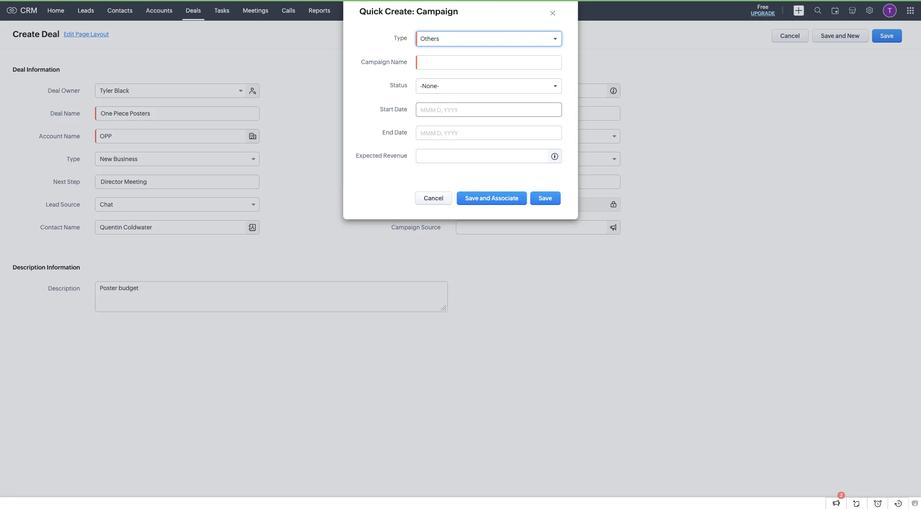 Task type: vqa. For each thing, say whether or not it's contained in the screenshot.
left Campaign
yes



Task type: describe. For each thing, give the bounding box(es) containing it.
description information
[[13, 264, 80, 271]]

-
[[420, 83, 422, 90]]

revenue
[[383, 153, 407, 159]]

campaign source
[[391, 224, 441, 231]]

others
[[420, 35, 439, 42]]

cancel
[[781, 33, 800, 39]]

MMM D, YYYY text field
[[456, 106, 621, 121]]

edit
[[64, 31, 74, 37]]

home link
[[41, 0, 71, 20]]

calls link
[[275, 0, 302, 20]]

account name
[[39, 133, 80, 140]]

step
[[67, 179, 80, 185]]

account
[[39, 133, 63, 140]]

deal information
[[13, 66, 60, 73]]

free
[[758, 4, 769, 10]]

reports
[[309, 7, 330, 14]]

reports link
[[302, 0, 337, 20]]

cancel button
[[772, 29, 809, 43]]

closing
[[406, 110, 427, 117]]

meetings
[[243, 7, 268, 14]]

deal name
[[50, 110, 80, 117]]

crm
[[20, 6, 37, 15]]

visits
[[434, 7, 449, 14]]

campaigns link
[[337, 0, 382, 20]]

projects
[[462, 7, 484, 14]]

0 horizontal spatial type
[[67, 156, 80, 163]]

information for deal information
[[27, 66, 60, 73]]

description for description information
[[13, 264, 45, 271]]

reason for loss
[[397, 156, 441, 163]]

lead source
[[46, 201, 80, 208]]

expected
[[356, 153, 382, 159]]

date for end date
[[395, 129, 407, 136]]

end date
[[383, 129, 407, 136]]

save for save and new
[[821, 33, 834, 39]]

loss
[[428, 156, 441, 163]]

campaign for campaign name
[[361, 59, 390, 66]]

deal for deal owner
[[48, 87, 60, 94]]

and
[[836, 33, 846, 39]]

tasks
[[214, 7, 229, 14]]

expected revenue
[[356, 153, 407, 159]]

tasks link
[[208, 0, 236, 20]]

date for closing date
[[428, 110, 441, 117]]

for
[[418, 156, 427, 163]]

free upgrade
[[751, 4, 775, 16]]

save button
[[872, 29, 902, 43]]

documents
[[389, 7, 421, 14]]

deals link
[[179, 0, 208, 20]]

leads
[[78, 7, 94, 14]]

new
[[847, 33, 860, 39]]

date for start date
[[395, 106, 407, 113]]

campaigns
[[344, 7, 375, 14]]

calls
[[282, 7, 295, 14]]

campaign for campaign source
[[391, 224, 420, 231]]



Task type: locate. For each thing, give the bounding box(es) containing it.
1 vertical spatial source
[[421, 224, 441, 231]]

2
[[840, 493, 843, 498]]

1 vertical spatial campaign
[[391, 224, 420, 231]]

create: campaign
[[385, 6, 458, 16]]

save inside save and new button
[[821, 33, 834, 39]]

deal down create on the top left of page
[[13, 66, 25, 73]]

campaign
[[361, 59, 390, 66], [391, 224, 420, 231]]

save left and
[[821, 33, 834, 39]]

projects link
[[455, 0, 491, 20]]

meetings link
[[236, 0, 275, 20]]

0 horizontal spatial source
[[60, 201, 80, 208]]

lead
[[46, 201, 59, 208]]

visits link
[[427, 0, 455, 20]]

2 save from the left
[[881, 33, 894, 39]]

accounts link
[[139, 0, 179, 20]]

-none-
[[420, 83, 439, 90]]

1 horizontal spatial description
[[48, 285, 80, 292]]

name for campaign name
[[391, 59, 407, 66]]

type
[[394, 35, 407, 41], [67, 156, 80, 163]]

1 vertical spatial information
[[47, 264, 80, 271]]

1 save from the left
[[821, 33, 834, 39]]

start date
[[380, 106, 407, 113]]

create deal edit page layout
[[13, 29, 109, 39]]

name down owner in the top left of the page
[[64, 110, 80, 117]]

date right end
[[395, 129, 407, 136]]

None button
[[415, 192, 452, 205], [457, 192, 527, 205], [415, 192, 452, 205], [457, 192, 527, 205]]

1 horizontal spatial source
[[421, 224, 441, 231]]

leads link
[[71, 0, 101, 20]]

description for description
[[48, 285, 80, 292]]

quick create: campaign
[[359, 6, 458, 16]]

1 horizontal spatial type
[[394, 35, 407, 41]]

name for account name
[[64, 133, 80, 140]]

next step
[[53, 179, 80, 185]]

owner
[[61, 87, 80, 94]]

name right "account" at the top left of the page
[[64, 133, 80, 140]]

1 vertical spatial description
[[48, 285, 80, 292]]

type up step
[[67, 156, 80, 163]]

deal up account name
[[50, 110, 63, 117]]

date
[[395, 106, 407, 113], [428, 110, 441, 117], [395, 129, 407, 136]]

0 horizontal spatial description
[[13, 264, 45, 271]]

page
[[75, 31, 89, 37]]

deal
[[41, 29, 59, 39], [13, 66, 25, 73], [48, 87, 60, 94], [50, 110, 63, 117]]

-None- field
[[416, 79, 561, 93]]

0 vertical spatial campaign
[[361, 59, 390, 66]]

deal owner
[[48, 87, 80, 94]]

deal left owner in the top left of the page
[[48, 87, 60, 94]]

information for description information
[[47, 264, 80, 271]]

1 horizontal spatial save
[[881, 33, 894, 39]]

name for deal name
[[64, 110, 80, 117]]

end
[[383, 129, 393, 136]]

source for campaign source
[[421, 224, 441, 231]]

0 vertical spatial description
[[13, 264, 45, 271]]

contact name
[[40, 224, 80, 231]]

description
[[13, 264, 45, 271], [48, 285, 80, 292]]

stage
[[425, 133, 441, 140]]

1 horizontal spatial campaign
[[391, 224, 420, 231]]

start
[[380, 106, 393, 113]]

contacts
[[107, 7, 133, 14]]

name right contact
[[64, 224, 80, 231]]

None text field
[[466, 84, 620, 98], [96, 282, 447, 312], [466, 84, 620, 98], [96, 282, 447, 312]]

documents link
[[382, 0, 427, 20]]

campaign name
[[361, 59, 407, 66]]

amount
[[419, 87, 441, 94]]

Others field
[[416, 32, 561, 46]]

contact
[[40, 224, 63, 231]]

MMM d, yyyy
 text field
[[420, 107, 489, 113]]

date right start
[[395, 106, 407, 113]]

save right the new
[[881, 33, 894, 39]]

name for contact name
[[64, 224, 80, 231]]

reason
[[397, 156, 417, 163]]

source for lead source
[[60, 201, 80, 208]]

None submit
[[530, 192, 561, 205]]

create
[[13, 29, 40, 39]]

deal left edit on the top left
[[41, 29, 59, 39]]

closing date
[[406, 110, 441, 117]]

save and new button
[[812, 29, 869, 43]]

1 vertical spatial type
[[67, 156, 80, 163]]

deal for deal information
[[13, 66, 25, 73]]

crm link
[[7, 6, 37, 15]]

information down the contact name
[[47, 264, 80, 271]]

save inside "save" button
[[881, 33, 894, 39]]

information
[[27, 66, 60, 73], [47, 264, 80, 271]]

type down documents
[[394, 35, 407, 41]]

edit page layout link
[[64, 31, 109, 37]]

save for save
[[881, 33, 894, 39]]

date right closing
[[428, 110, 441, 117]]

0 horizontal spatial save
[[821, 33, 834, 39]]

upgrade
[[751, 11, 775, 16]]

layout
[[90, 31, 109, 37]]

next
[[53, 179, 66, 185]]

status
[[390, 82, 407, 89]]

0 vertical spatial source
[[60, 201, 80, 208]]

0 vertical spatial type
[[394, 35, 407, 41]]

deal for deal name
[[50, 110, 63, 117]]

MMM d, yyyy
 text field
[[420, 130, 489, 137]]

save and new
[[821, 33, 860, 39]]

home
[[48, 7, 64, 14]]

information up deal owner
[[27, 66, 60, 73]]

source
[[60, 201, 80, 208], [421, 224, 441, 231]]

none-
[[422, 83, 439, 90]]

name up 'status'
[[391, 59, 407, 66]]

deals
[[186, 7, 201, 14]]

save
[[821, 33, 834, 39], [881, 33, 894, 39]]

0 vertical spatial information
[[27, 66, 60, 73]]

accounts
[[146, 7, 172, 14]]

0 horizontal spatial campaign
[[361, 59, 390, 66]]

name
[[391, 59, 407, 66], [64, 110, 80, 117], [64, 133, 80, 140], [64, 224, 80, 231]]

quick
[[359, 6, 383, 16]]

contacts link
[[101, 0, 139, 20]]

None text field
[[95, 106, 260, 121], [95, 175, 260, 189], [456, 175, 621, 189], [95, 106, 260, 121], [95, 175, 260, 189], [456, 175, 621, 189]]



